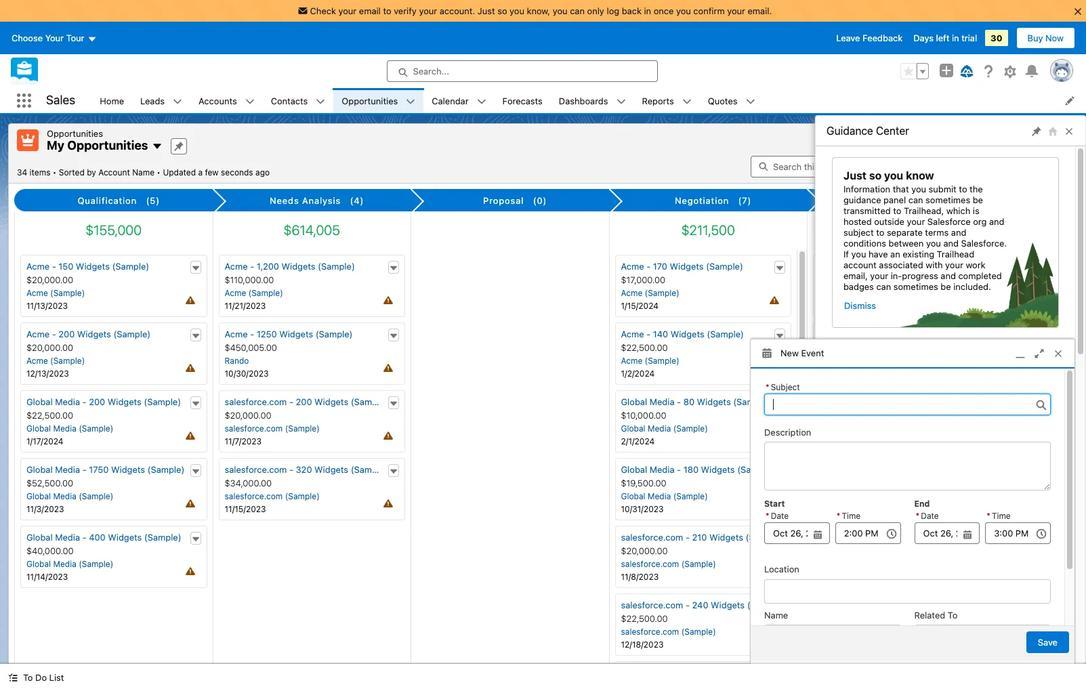 Task type: describe. For each thing, give the bounding box(es) containing it.
widgets for acme - 1250 widgets (sample)
[[279, 329, 313, 340]]

you left know,
[[510, 5, 525, 16]]

you up that
[[885, 169, 904, 182]]

negotiation
[[675, 195, 730, 206]]

0 vertical spatial mfa
[[962, 491, 980, 502]]

- for salesforce.com - 210 widgets (sample)
[[686, 532, 690, 543]]

(sample) inside $40,000.00 global media (sample) 11/14/2023
[[79, 559, 113, 569]]

acme inside $17,000.00 acme (sample) 1/15/2024
[[621, 288, 643, 298]]

global media - 1750 widgets (sample)
[[26, 464, 185, 475]]

to inside guidance set use multi-factor authentication for salesforce logins got multi-factor authentication (mfa) yet? to protect against security threats like phishing attacks, everyone is required to use mfa when logging in to salesforce. learn how to enable mfa for your users now — and understand what to expect when salesforce automatically enables mfa for your org.
[[908, 465, 918, 476]]

widgets for acme - 1100 widgets (sample)
[[873, 261, 907, 272]]

media up $52,500.00 at the bottom left of page
[[55, 464, 80, 475]]

acme (sample) link up 12/13/2023
[[26, 356, 85, 366]]

your inside dropdown button
[[45, 33, 64, 43]]

salesforce.com up $75,000.00
[[820, 329, 882, 340]]

trailhead,
[[904, 205, 944, 216]]

$10,000.00
[[621, 410, 667, 421]]

(sample) inside $20,000.00 salesforce.com (sample) 11/8/2023
[[682, 559, 716, 569]]

* date for start
[[766, 511, 789, 521]]

salesforce.com down 10/30/2023
[[225, 397, 287, 407]]

* down start
[[766, 511, 770, 521]]

confirm
[[694, 5, 725, 16]]

acme inside $20,000.00 acme (sample) 11/13/2023
[[26, 288, 48, 298]]

my opportunities|opportunities|list view element
[[8, 123, 1079, 691]]

your right verify
[[419, 5, 437, 16]]

enables
[[991, 544, 1023, 555]]

to left won
[[894, 205, 902, 216]]

global media (sample) link for global media - 400 widgets (sample)
[[26, 559, 113, 569]]

with
[[926, 260, 943, 270]]

check
[[310, 5, 336, 16]]

select list display image
[[949, 156, 979, 177]]

$10,000.00 global media (sample) 2/1/2024
[[621, 410, 708, 447]]

qualification
[[78, 195, 137, 206]]

factor
[[943, 409, 977, 421]]

salesforce.com inside $20,000.00 salesforce.com (sample) 11/8/2023
[[621, 559, 679, 569]]

closed won
[[870, 195, 926, 206]]

security
[[985, 465, 1018, 476]]

your left email.
[[728, 5, 746, 16]]

widgets for salesforce.com - 600 widgets (sample)
[[910, 329, 944, 340]]

0 horizontal spatial so
[[498, 5, 507, 16]]

everyone
[[1008, 478, 1046, 489]]

global up $10,000.00
[[621, 397, 648, 407]]

new for new event
[[781, 348, 799, 359]]

your left email
[[339, 5, 357, 16]]

text default image for acme - 140 widgets (sample) link
[[776, 331, 785, 341]]

salesforce. inside guidance set use multi-factor authentication for salesforce logins got multi-factor authentication (mfa) yet? to protect against security threats like phishing attacks, everyone is required to use mfa when logging in to salesforce. learn how to enable mfa for your users now — and understand what to expect when salesforce automatically enables mfa for your org.
[[899, 504, 945, 515]]

$22,500.00 inside $22,500.00 salesforce.com (sample) 12/18/2023
[[621, 614, 668, 624]]

salesforce.com - 240 widgets (sample)
[[621, 600, 785, 611]]

- for acme - 1,200 widgets (sample)
[[250, 261, 254, 272]]

only
[[587, 5, 605, 16]]

associated
[[879, 260, 924, 270]]

buy
[[1028, 33, 1044, 43]]

- left 80
[[677, 397, 681, 407]]

once
[[654, 5, 674, 16]]

log
[[607, 5, 620, 16]]

completed
[[959, 270, 1002, 281]]

list containing home
[[92, 88, 1087, 113]]

text default image for the salesforce.com - 600 widgets (sample) link
[[973, 331, 983, 341]]

(sample) inside $105,000.00 acme (sample) 10/18/2023
[[843, 288, 878, 298]]

calendar link
[[424, 88, 477, 113]]

$105,000.00 acme (sample) 10/18/2023
[[820, 275, 878, 311]]

global up $40,000.00
[[26, 532, 53, 543]]

0 horizontal spatial just
[[478, 5, 495, 16]]

10/24/2022
[[820, 437, 863, 447]]

contacts list item
[[263, 88, 334, 113]]

guidance center
[[827, 125, 910, 137]]

widgets inside global media - 180 widgets (sample) $19,500.00 global media (sample) 10/31/2023
[[701, 464, 735, 475]]

to inside guidance set define your sales process learn how to guide reps through the sales process.
[[933, 647, 942, 658]]

transmitted
[[844, 205, 891, 216]]

to right email
[[383, 5, 392, 16]]

salesforce.com - 600 widgets (sample)
[[820, 329, 983, 340]]

dismiss
[[845, 300, 876, 311]]

acme inside $22,500.00 acme (sample) 1/2/2024
[[621, 356, 643, 366]]

* time for end
[[987, 511, 1011, 521]]

salesforce.com - 200 widgets (sample)
[[225, 397, 388, 407]]

accounts link
[[191, 88, 245, 113]]

for left you
[[881, 360, 896, 372]]

acme (sample) link up 1/2/2024
[[621, 356, 680, 366]]

widgets for acme - 300 widgets (sample)
[[871, 532, 904, 543]]

can for know
[[909, 195, 924, 205]]

global up $19,500.00
[[621, 464, 648, 475]]

to up the automatically
[[960, 531, 968, 542]]

acme left 150
[[26, 261, 50, 272]]

guidance
[[844, 195, 882, 205]]

progress
[[903, 270, 939, 281]]

* time for start
[[837, 511, 861, 521]]

$20,000.00 for salesforce.com - 200 widgets (sample)
[[225, 410, 272, 421]]

accounts list item
[[191, 88, 263, 113]]

you up with
[[927, 238, 941, 249]]

text default image for reports link
[[683, 97, 692, 106]]

0 vertical spatial sales
[[46, 93, 75, 107]]

- for salesforce.com - 320 widgets (sample)
[[289, 464, 294, 475]]

- up $22,500.00 global media (sample) 1/17/2024
[[82, 397, 87, 407]]

search... button
[[387, 60, 658, 82]]

salesforce.com inside $22,500.00 salesforce.com (sample) 12/18/2023
[[621, 627, 679, 637]]

more
[[1027, 361, 1048, 371]]

name inside new event dialog
[[765, 610, 789, 621]]

and inside guidance set use multi-factor authentication for salesforce logins got multi-factor authentication (mfa) yet? to protect against security threats like phishing attacks, everyone is required to use mfa when logging in to salesforce. learn how to enable mfa for your users now — and understand what to expect when salesforce automatically enables mfa for your org.
[[998, 518, 1013, 528]]

expect
[[971, 531, 999, 542]]

media inside $40,000.00 global media (sample) 11/14/2023
[[53, 559, 76, 569]]

salesforce.com - 600 widgets (sample) link
[[820, 329, 983, 340]]

1,200
[[257, 261, 279, 272]]

(sample) inside $22,500.00 global media (sample) 1/17/2024
[[79, 424, 113, 434]]

that
[[893, 184, 909, 195]]

guidance set use multi-factor authentication for salesforce logins got multi-factor authentication (mfa) yet? to protect against security threats like phishing attacks, everyone is required to use mfa when logging in to salesforce. learn how to enable mfa for your users now — and understand what to expect when salesforce automatically enables mfa for your org.
[[889, 397, 1047, 568]]

is inside guidance set use multi-factor authentication for salesforce logins got multi-factor authentication (mfa) yet? to protect against security threats like phishing attacks, everyone is required to use mfa when logging in to salesforce. learn how to enable mfa for your users now — and understand what to expect when salesforce automatically enables mfa for your org.
[[889, 491, 895, 502]]

feedback
[[863, 33, 903, 43]]

global down 12/13/2023
[[26, 397, 53, 407]]

new for new
[[1039, 135, 1058, 146]]

widgets for acme - 170 widgets (sample)
[[670, 261, 704, 272]]

salesforce.com (sample) link for 200
[[225, 424, 320, 434]]

media up $40,000.00
[[55, 532, 80, 543]]

* up the $36,000.00
[[837, 511, 841, 521]]

my opportunities status
[[17, 167, 163, 177]]

acme down 11/13/2023
[[26, 329, 50, 340]]

200 for acme
[[59, 329, 75, 340]]

date for start
[[771, 511, 789, 521]]

* right 'now'
[[987, 511, 991, 521]]

logging
[[1007, 491, 1038, 502]]

acme up $105,000.00
[[820, 261, 843, 272]]

check your email to verify your account. just so you know, you can only log back in once you confirm your email.
[[310, 5, 772, 16]]

time for end
[[992, 511, 1011, 521]]

to do list
[[23, 672, 64, 683]]

to down threats
[[889, 504, 897, 515]]

- for salesforce.com - 200 widgets (sample)
[[289, 397, 294, 407]]

0 horizontal spatial mfa
[[889, 518, 907, 528]]

your left org.
[[903, 557, 921, 568]]

to up —
[[992, 504, 1001, 515]]

between
[[889, 238, 924, 249]]

salesforce.com inside '$34,000.00 salesforce.com (sample) 11/15/2023'
[[225, 492, 283, 502]]

- for acme - 170 widgets (sample)
[[647, 261, 651, 272]]

text default image for the global media - 80 widgets (sample) link
[[776, 399, 785, 409]]

* left subject
[[766, 382, 770, 392]]

text default image for acme - 200 widgets (sample) link
[[191, 331, 200, 341]]

200 for salesforce.com
[[296, 397, 312, 407]]

salesforce.com (sample) link for 210
[[621, 559, 716, 569]]

10/30/2023
[[225, 369, 269, 379]]

(sample) inside $52,500.00 global media (sample) 11/3/2023
[[79, 492, 113, 502]]

text default image for acme - 170 widgets (sample) link
[[776, 264, 785, 273]]

150
[[59, 261, 73, 272]]

global inside $40,000.00 global media (sample) 11/14/2023
[[26, 559, 51, 569]]

learn inside guidance set use multi-factor authentication for salesforce logins got multi-factor authentication (mfa) yet? to protect against security threats like phishing attacks, everyone is required to use mfa when logging in to salesforce. learn how to enable mfa for your users now — and understand what to expect when salesforce automatically enables mfa for your org.
[[948, 504, 971, 515]]

- for salesforce.com - 600 widgets (sample)
[[884, 329, 888, 340]]

group for start
[[765, 511, 830, 544]]

1750
[[89, 464, 109, 475]]

global media (sample) link down $19,500.00
[[621, 492, 708, 502]]

existing
[[903, 249, 935, 260]]

acme up $60,000.00 at the bottom right of the page
[[820, 397, 843, 407]]

text default image for acme - 1,200 widgets (sample) link
[[389, 264, 399, 273]]

text default image for salesforce.com - 210 widgets (sample) link
[[776, 535, 785, 544]]

guidance for guidance center
[[827, 125, 874, 137]]

an
[[891, 249, 901, 260]]

12/18/2023
[[621, 640, 664, 650]]

- left 1750
[[82, 464, 87, 475]]

submit
[[929, 184, 957, 195]]

start
[[765, 499, 785, 509]]

group down days
[[901, 63, 929, 79]]

media up $22,500.00 global media (sample) 1/17/2024
[[55, 397, 80, 407]]

in-
[[891, 270, 903, 281]]

new event dialog
[[750, 339, 1076, 678]]

accounts
[[199, 95, 237, 106]]

widgets for salesforce.com - 350 widgets (sample)
[[910, 600, 944, 611]]

your right with
[[946, 260, 964, 270]]

acme - 1,200 widgets (sample) link
[[225, 261, 355, 272]]

work
[[966, 260, 986, 270]]

0 vertical spatial sometimes
[[926, 195, 971, 205]]

$20,000.00 for acme - 150 widgets (sample)
[[26, 275, 73, 285]]

center
[[877, 125, 910, 137]]

1 vertical spatial salesforce
[[987, 421, 1042, 433]]

global media (sample) link for global media - 1750 widgets (sample)
[[26, 492, 113, 502]]

guidance for guidance set define your sales process learn how to guide reps through the sales process.
[[889, 617, 928, 627]]

$110,000.00
[[225, 275, 274, 285]]

- for salesforce.com - 350 widgets (sample)
[[884, 600, 888, 611]]

widgets for acme - 650 widgets (sample)
[[871, 397, 904, 407]]

acme - 1100 widgets (sample)
[[820, 261, 947, 272]]

(18)
[[935, 195, 953, 206]]

650
[[852, 397, 868, 407]]

* date for end
[[916, 511, 939, 521]]

contacts
[[271, 95, 308, 106]]

(sample) inside $10,000.00 global media (sample) 2/1/2024
[[674, 424, 708, 434]]

salesforce.com (sample) link for 600
[[820, 356, 915, 366]]

text default image for 'quotes' link
[[746, 97, 756, 106]]

to left use on the right of the page
[[934, 491, 943, 502]]

text default image for acme - 300 widgets (sample) link
[[973, 535, 983, 544]]

text default image for dashboards link
[[617, 97, 626, 106]]

text default image for global media - 1750 widgets (sample) link
[[191, 467, 200, 476]]

1 vertical spatial in
[[952, 33, 960, 43]]

global inside $10,000.00 global media (sample) 2/1/2024
[[621, 424, 646, 434]]

to inside new event dialog
[[948, 610, 958, 621]]

salesforce.com (sample) link for 240
[[621, 627, 716, 637]]

global inside $22,500.00 global media (sample) 1/17/2024
[[26, 424, 51, 434]]

forecasts link
[[495, 88, 551, 113]]

how inside guidance set use multi-factor authentication for salesforce logins got multi-factor authentication (mfa) yet? to protect against security threats like phishing attacks, everyone is required to use mfa when logging in to salesforce. learn how to enable mfa for your users now — and understand what to expect when salesforce automatically enables mfa for your org.
[[973, 504, 990, 515]]

acme left '140'
[[621, 329, 644, 340]]

(sample) inside $75,000.00 salesforce.com (sample) 4/19/2023
[[880, 356, 915, 366]]

you up won
[[912, 184, 927, 195]]

define your sales process link
[[889, 629, 1025, 641]]

media up $19,500.00
[[650, 464, 675, 475]]

you right know,
[[553, 5, 568, 16]]

global up $52,500.00 at the bottom left of page
[[26, 464, 53, 475]]

few
[[205, 167, 219, 177]]

$19,500.00
[[621, 478, 667, 489]]

leads link
[[132, 88, 173, 113]]

$20,000.00 for salesforce.com - 210 widgets (sample)
[[621, 546, 668, 557]]

process
[[983, 629, 1025, 641]]

11/8/2023
[[621, 572, 659, 582]]

guide
[[944, 647, 967, 658]]

have
[[869, 249, 888, 260]]

account
[[844, 260, 877, 270]]

sales
[[889, 660, 910, 671]]

300
[[852, 532, 868, 543]]

email.
[[748, 5, 772, 16]]

widgets for acme - 140 widgets (sample)
[[671, 329, 705, 340]]

(5)
[[146, 195, 160, 206]]

210
[[693, 532, 707, 543]]

text default image for acme - 1250 widgets (sample) "link"
[[389, 331, 399, 341]]

- for acme - 1100 widgets (sample)
[[845, 261, 849, 272]]

event
[[802, 348, 825, 359]]

outside
[[875, 216, 905, 227]]

required
[[898, 491, 932, 502]]

global up '10/31/2023'
[[621, 492, 646, 502]]

acme inside $110,000.00 acme (sample) 11/21/2023
[[225, 288, 246, 298]]



Task type: locate. For each thing, give the bounding box(es) containing it.
2 vertical spatial to
[[23, 672, 33, 683]]

widgets for acme - 200 widgets (sample)
[[77, 329, 111, 340]]

calendar list item
[[424, 88, 495, 113]]

through
[[990, 647, 1022, 658]]

text default image for acme - 150 widgets (sample) link
[[191, 264, 200, 273]]

salesforce.com up 12/18/2023
[[621, 627, 679, 637]]

choose your tour button
[[11, 27, 97, 49]]

0 vertical spatial new
[[1039, 135, 1058, 146]]

set inside guidance set define your sales process learn how to guide reps through the sales process.
[[930, 617, 944, 627]]

text default image for salesforce.com - 200 widgets (sample) link
[[389, 399, 399, 409]]

global up 1/17/2024
[[26, 424, 51, 434]]

0 vertical spatial can
[[570, 5, 585, 16]]

save button
[[1027, 632, 1070, 653]]

global inside $52,500.00 global media (sample) 11/3/2023
[[26, 492, 51, 502]]

salesforce.com down $75,000.00
[[820, 356, 878, 366]]

$22,500.00 for global
[[26, 410, 73, 421]]

so
[[498, 5, 507, 16], [870, 169, 882, 182]]

text default image inside quotes list item
[[746, 97, 756, 106]]

media inside $22,500.00 global media (sample) 1/17/2024
[[53, 424, 76, 434]]

Description text field
[[765, 442, 1051, 491]]

0 horizontal spatial the
[[970, 184, 983, 195]]

widgets for salesforce.com - 320 widgets (sample)
[[315, 464, 349, 475]]

set for multi-
[[930, 397, 944, 407]]

2 * time from the left
[[987, 511, 1011, 521]]

guidance inside guidance set use multi-factor authentication for salesforce logins got multi-factor authentication (mfa) yet? to protect against security threats like phishing attacks, everyone is required to use mfa when logging in to salesforce. learn how to enable mfa for your users now — and understand what to expect when salesforce automatically enables mfa for your org.
[[889, 397, 928, 407]]

* subject
[[766, 382, 800, 392]]

selected for you
[[832, 360, 919, 372]]

0 horizontal spatial be
[[941, 281, 952, 292]]

media up $10,000.00
[[650, 397, 675, 407]]

now
[[969, 518, 985, 528]]

acme (sample) link for $614,005
[[225, 288, 283, 298]]

1 horizontal spatial time
[[992, 511, 1011, 521]]

0 vertical spatial be
[[973, 195, 984, 205]]

- left 350
[[884, 600, 888, 611]]

$22,500.00 inside $22,500.00 acme (sample) 1/2/2024
[[621, 342, 668, 353]]

acme up $110,000.00
[[225, 261, 248, 272]]

salesforce.com up $34,000.00
[[225, 464, 287, 475]]

1 vertical spatial name
[[765, 610, 789, 621]]

list view controls image
[[917, 156, 946, 177]]

to left the do
[[23, 672, 33, 683]]

- for acme - 200 widgets (sample)
[[52, 329, 56, 340]]

- left the 400
[[82, 532, 87, 543]]

0 vertical spatial salesforce.
[[962, 238, 1007, 249]]

0 vertical spatial your
[[45, 33, 64, 43]]

acme - 140 widgets (sample) link
[[621, 329, 744, 340]]

Location text field
[[765, 579, 1051, 604]]

salesforce.com inside $75,000.00 salesforce.com (sample) 4/19/2023
[[820, 356, 878, 366]]

2 time from the left
[[992, 511, 1011, 521]]

acme (sample) link for $155,000
[[26, 288, 85, 298]]

to up define your sales process link
[[948, 610, 958, 621]]

how inside guidance set define your sales process learn how to guide reps through the sales process.
[[914, 647, 931, 658]]

$20,000.00 down 150
[[26, 275, 73, 285]]

1 horizontal spatial can
[[877, 281, 892, 292]]

global media (sample) link for global media - 80 widgets (sample)
[[621, 424, 708, 434]]

text default image inside opportunities list item
[[406, 97, 416, 106]]

view
[[1005, 361, 1025, 371]]

how up 'now'
[[973, 504, 990, 515]]

text default image
[[173, 97, 182, 106], [245, 97, 255, 106], [477, 97, 486, 106], [973, 264, 983, 273], [191, 331, 200, 341], [389, 331, 399, 341], [191, 399, 200, 409], [776, 399, 785, 409], [973, 399, 983, 409], [191, 467, 200, 476], [776, 603, 785, 612], [8, 673, 18, 683]]

10/18/2023
[[820, 301, 862, 311]]

salesforce inside just so you know information that you submit to the guidance panel can sometimes be transmitted to trailhead, which is hosted outside your salesforce org and subject to separate terms and conditions between you and salesforce. if you have an existing trailhead account associated with your work email, your in-progress and completed badges can sometimes be included.
[[928, 216, 971, 227]]

- for acme - 1250 widgets (sample)
[[250, 329, 254, 340]]

leads list item
[[132, 88, 191, 113]]

set inside guidance set use multi-factor authentication for salesforce logins got multi-factor authentication (mfa) yet? to protect against security threats like phishing attacks, everyone is required to use mfa when logging in to salesforce. learn how to enable mfa for your users now — and understand what to expect when salesforce automatically enables mfa for your org.
[[930, 397, 944, 407]]

global media (sample) link for global media - 200 widgets (sample)
[[26, 424, 113, 434]]

acme (sample) link for $211,500
[[621, 288, 680, 298]]

$22,500.00 for acme
[[621, 342, 668, 353]]

text default image for acme - 650 widgets (sample) link
[[973, 399, 983, 409]]

global up the 11/3/2023
[[26, 492, 51, 502]]

1 horizontal spatial the
[[1024, 647, 1038, 658]]

acme - 200 widgets (sample) link
[[26, 329, 151, 340]]

to right subject
[[877, 227, 885, 238]]

text default image for 'contacts' link
[[316, 97, 326, 106]]

$20,000.00 inside $20,000.00 acme (sample) 12/13/2023
[[26, 342, 73, 353]]

salesforce.com down 1/16/2023
[[820, 600, 882, 611]]

choose
[[12, 33, 43, 43]]

learn
[[948, 504, 971, 515], [889, 647, 912, 658]]

global media - 400 widgets (sample) link
[[26, 532, 181, 543]]

for down acme - 300 widgets (sample) link
[[889, 557, 900, 568]]

Search My Opportunities list view. search field
[[751, 156, 914, 177]]

salesforce. down 'org'
[[962, 238, 1007, 249]]

use
[[889, 409, 909, 421]]

1 vertical spatial to
[[948, 610, 958, 621]]

1 horizontal spatial so
[[870, 169, 882, 182]]

name right account
[[132, 167, 155, 177]]

0 horizontal spatial •
[[53, 167, 57, 177]]

for
[[881, 360, 896, 372], [969, 421, 984, 433], [909, 518, 921, 528], [889, 557, 900, 568]]

text default image for the global media - 200 widgets (sample) "link"
[[191, 399, 200, 409]]

salesforce. down required
[[899, 504, 945, 515]]

2 horizontal spatial in
[[1040, 491, 1047, 502]]

acme - 150 widgets (sample) link
[[26, 261, 149, 272]]

media inside $10,000.00 global media (sample) 2/1/2024
[[648, 424, 671, 434]]

acme - 1250 widgets (sample)
[[225, 329, 353, 340]]

like
[[920, 478, 934, 489]]

new inside new button
[[1039, 135, 1058, 146]]

acme inside $105,000.00 acme (sample) 10/18/2023
[[820, 288, 841, 298]]

name down location
[[765, 610, 789, 621]]

2 date from the left
[[921, 511, 939, 521]]

0 horizontal spatial name
[[132, 167, 155, 177]]

time up the 300
[[842, 511, 861, 521]]

guidance inside guidance set define your sales process learn how to guide reps through the sales process.
[[889, 617, 928, 627]]

can down acme - 1100 widgets (sample) link
[[877, 281, 892, 292]]

opportunities link
[[334, 88, 406, 113]]

guidance for guidance set use multi-factor authentication for salesforce logins got multi-factor authentication (mfa) yet? to protect against security threats like phishing attacks, everyone is required to use mfa when logging in to salesforce. learn how to enable mfa for your users now — and understand what to expect when salesforce automatically enables mfa for your org.
[[889, 397, 928, 407]]

6 steps
[[1020, 575, 1048, 585]]

acme up 11/13/2023
[[26, 288, 48, 298]]

understand
[[889, 531, 935, 542]]

$52,500.00 global media (sample) 11/3/2023
[[26, 478, 113, 515]]

reports list item
[[634, 88, 700, 113]]

set up the multi- on the right
[[930, 397, 944, 407]]

0 vertical spatial salesforce
[[928, 216, 971, 227]]

widgets for acme - 1,200 widgets (sample)
[[282, 261, 316, 272]]

$20,000.00 up the 11/8/2023 at the right of page
[[621, 546, 668, 557]]

1 horizontal spatial salesforce.
[[962, 238, 1007, 249]]

*
[[766, 382, 770, 392], [766, 511, 770, 521], [837, 511, 841, 521], [916, 511, 920, 521], [987, 511, 991, 521]]

text default image for salesforce.com - 350 widgets (sample) link
[[973, 603, 983, 612]]

1 vertical spatial salesforce.
[[899, 504, 945, 515]]

acme - 170 widgets (sample) link
[[621, 261, 744, 272]]

use
[[945, 491, 960, 502]]

global media - 200 widgets (sample) link
[[26, 397, 181, 407]]

$20,000.00 for acme - 200 widgets (sample)
[[26, 342, 73, 353]]

0 horizontal spatial * date
[[766, 511, 789, 521]]

acme (sample) link down $110,000.00
[[225, 288, 283, 298]]

sales
[[46, 93, 75, 107], [952, 629, 981, 641]]

global
[[26, 397, 53, 407], [621, 397, 648, 407], [26, 424, 51, 434], [621, 424, 646, 434], [26, 464, 53, 475], [621, 464, 648, 475], [26, 492, 51, 502], [621, 492, 646, 502], [26, 532, 53, 543], [26, 559, 51, 569]]

date down start
[[771, 511, 789, 521]]

$20,000.00 up 12/13/2023
[[26, 342, 73, 353]]

leave feedback
[[837, 33, 903, 43]]

1/16/2023
[[820, 572, 857, 582]]

$22,500.00 inside $22,500.00 global media (sample) 1/17/2024
[[26, 410, 73, 421]]

$614,005
[[284, 222, 340, 238]]

automatically
[[934, 544, 989, 555]]

1 vertical spatial so
[[870, 169, 882, 182]]

- for acme - 650 widgets (sample)
[[845, 397, 849, 407]]

1 horizontal spatial * date
[[916, 511, 939, 521]]

- for salesforce.com - 240 widgets (sample)
[[686, 600, 690, 611]]

- for acme - 140 widgets (sample)
[[647, 329, 651, 340]]

text default image for calendar link
[[477, 97, 486, 106]]

(sample) inside $22,500.00 salesforce.com (sample) 12/18/2023
[[682, 627, 716, 637]]

guidance up search my opportunities list view. search field
[[827, 125, 874, 137]]

text default image for accounts link on the left of page
[[245, 97, 255, 106]]

$450,005.00 rando 10/30/2023
[[225, 342, 277, 379]]

updated
[[163, 167, 196, 177]]

global media (sample) link down $52,500.00 at the bottom left of page
[[26, 492, 113, 502]]

location
[[765, 564, 800, 575]]

acme - 1,200 widgets (sample)
[[225, 261, 355, 272]]

your inside guidance set define your sales process learn how to guide reps through the sales process.
[[926, 629, 950, 641]]

name inside my opportunities|opportunities|list view "element"
[[132, 167, 155, 177]]

group
[[901, 63, 929, 79], [765, 511, 830, 544], [915, 511, 980, 544]]

34 items • sorted by account name • updated a few seconds ago
[[17, 167, 270, 177]]

2 set from the top
[[930, 617, 944, 627]]

1 vertical spatial $22,500.00
[[26, 410, 73, 421]]

salesforce.com up 11/7/2023
[[225, 424, 283, 434]]

1 horizontal spatial name
[[765, 610, 789, 621]]

multi-
[[912, 409, 943, 421]]

time
[[842, 511, 861, 521], [992, 511, 1011, 521]]

salesforce
[[928, 216, 971, 227], [987, 421, 1042, 433], [889, 544, 932, 555]]

acme up 10/18/2023
[[820, 288, 841, 298]]

2 vertical spatial mfa
[[1026, 544, 1044, 555]]

list
[[92, 88, 1087, 113]]

calendar
[[432, 95, 469, 106]]

1 horizontal spatial sales
[[952, 629, 981, 641]]

your up what at the right of the page
[[923, 518, 941, 528]]

salesforce.com (sample) link up 11/7/2023
[[225, 424, 320, 434]]

for up the 'understand'
[[909, 518, 921, 528]]

2 horizontal spatial can
[[909, 195, 924, 205]]

(sample) inside $20,000.00 salesforce.com (sample) 11/7/2023
[[285, 424, 320, 434]]

text default image inside dashboards "list item"
[[617, 97, 626, 106]]

(mfa)
[[1018, 451, 1043, 462]]

0 horizontal spatial to
[[23, 672, 33, 683]]

- up $450,005.00 on the left
[[250, 329, 254, 340]]

salesforce down the 'understand'
[[889, 544, 932, 555]]

threats
[[889, 478, 918, 489]]

global media - 180 widgets (sample) $19,500.00 global media (sample) 10/31/2023
[[621, 464, 775, 515]]

in inside guidance set use multi-factor authentication for salesforce logins got multi-factor authentication (mfa) yet? to protect against security threats like phishing attacks, everyone is required to use mfa when logging in to salesforce. learn how to enable mfa for your users now — and understand what to expect when salesforce automatically enables mfa for your org.
[[1040, 491, 1047, 502]]

2 * date from the left
[[916, 511, 939, 521]]

$450,005.00
[[225, 342, 277, 353]]

1 horizontal spatial new
[[1039, 135, 1058, 146]]

widgets for salesforce.com - 210 widgets (sample)
[[710, 532, 744, 543]]

mfa right use on the right of the page
[[962, 491, 980, 502]]

1 vertical spatial how
[[914, 647, 931, 658]]

text default image inside "to do list" button
[[8, 673, 18, 683]]

1 vertical spatial be
[[941, 281, 952, 292]]

what
[[938, 531, 958, 542]]

2 horizontal spatial to
[[948, 610, 958, 621]]

(sample) inside $20,000.00 acme (sample) 12/13/2023
[[50, 356, 85, 366]]

- inside global media - 180 widgets (sample) $19,500.00 global media (sample) 10/31/2023
[[677, 464, 681, 475]]

salesforce. inside just so you know information that you submit to the guidance panel can sometimes be transmitted to trailhead, which is hosted outside your salesforce org and subject to separate terms and conditions between you and salesforce. if you have an existing trailhead account associated with your work email, your in-progress and completed badges can sometimes be included.
[[962, 238, 1007, 249]]

salesforce.
[[962, 238, 1007, 249], [899, 504, 945, 515]]

1 horizontal spatial 200
[[89, 397, 105, 407]]

0 vertical spatial name
[[132, 167, 155, 177]]

2 vertical spatial in
[[1040, 491, 1047, 502]]

0 vertical spatial guidance
[[827, 125, 874, 137]]

1 vertical spatial just
[[844, 169, 867, 182]]

2 vertical spatial salesforce
[[889, 544, 932, 555]]

text default image for global media - 400 widgets (sample) link
[[191, 535, 200, 544]]

1 vertical spatial when
[[1001, 531, 1023, 542]]

- left 180
[[677, 464, 681, 475]]

list
[[49, 672, 64, 683]]

text default image inside contacts list item
[[316, 97, 326, 106]]

0 vertical spatial is
[[973, 205, 980, 216]]

your left in-
[[871, 270, 889, 281]]

new inside new event dialog
[[781, 348, 799, 359]]

global media (sample) link up 1/17/2024
[[26, 424, 113, 434]]

save
[[1038, 637, 1058, 648]]

1 horizontal spatial just
[[844, 169, 867, 182]]

can left only
[[570, 5, 585, 16]]

sales inside guidance set define your sales process learn how to guide reps through the sales process.
[[952, 629, 981, 641]]

1 vertical spatial new
[[781, 348, 799, 359]]

acme (sample) link
[[26, 288, 85, 298], [225, 288, 283, 298], [621, 288, 680, 298], [820, 288, 878, 298], [26, 356, 85, 366], [621, 356, 680, 366]]

320
[[296, 464, 312, 475]]

acme up the $36,000.00
[[820, 532, 843, 543]]

opportunities inside opportunities link
[[342, 95, 398, 106]]

you right once
[[676, 5, 691, 16]]

* date down start
[[766, 511, 789, 521]]

(sample) inside $22,500.00 acme (sample) 1/2/2024
[[645, 356, 680, 366]]

2 vertical spatial guidance
[[889, 617, 928, 627]]

the down select list display icon
[[970, 184, 983, 195]]

time for start
[[842, 511, 861, 521]]

quotes
[[708, 95, 738, 106]]

• left updated at top left
[[157, 167, 161, 177]]

1 horizontal spatial date
[[921, 511, 939, 521]]

acme up $17,000.00
[[621, 261, 644, 272]]

to down multi-
[[908, 465, 918, 476]]

selected
[[832, 360, 879, 372]]

can for to
[[570, 5, 585, 16]]

just right the account. on the top of page
[[478, 5, 495, 16]]

2 • from the left
[[157, 167, 161, 177]]

1 vertical spatial is
[[889, 491, 895, 502]]

1 vertical spatial sometimes
[[894, 281, 939, 292]]

dashboards link
[[551, 88, 617, 113]]

media down $19,500.00
[[648, 492, 671, 502]]

1 horizontal spatial * time
[[987, 511, 1011, 521]]

acme - 150 widgets (sample)
[[26, 261, 149, 272]]

1 vertical spatial mfa
[[889, 518, 907, 528]]

1 horizontal spatial your
[[926, 629, 950, 641]]

to up process. at bottom
[[933, 647, 942, 658]]

0 vertical spatial to
[[908, 465, 918, 476]]

my opportunities
[[47, 138, 148, 153]]

0 horizontal spatial time
[[842, 511, 861, 521]]

1 horizontal spatial in
[[952, 33, 960, 43]]

acme up $450,005.00 on the left
[[225, 329, 248, 340]]

salesforce.com - 350 widgets (sample)
[[820, 600, 983, 611]]

0 horizontal spatial 200
[[59, 329, 75, 340]]

None text field
[[765, 394, 1051, 415], [765, 523, 830, 544], [986, 523, 1051, 544], [765, 394, 1051, 415], [765, 523, 830, 544], [986, 523, 1051, 544]]

your down related to at right
[[926, 629, 950, 641]]

0 vertical spatial so
[[498, 5, 507, 16]]

acme - 650 widgets (sample)
[[820, 397, 944, 407]]

0 horizontal spatial salesforce.
[[899, 504, 945, 515]]

None search field
[[751, 156, 914, 177]]

panel
[[884, 195, 906, 205]]

text default image inside reports "list item"
[[683, 97, 692, 106]]

salesforce.com down '10/31/2023'
[[621, 532, 684, 543]]

400
[[89, 532, 106, 543]]

your left tour
[[45, 33, 64, 43]]

(sample) inside $110,000.00 acme (sample) 11/21/2023
[[249, 288, 283, 298]]

1 • from the left
[[53, 167, 57, 177]]

2 horizontal spatial mfa
[[1026, 544, 1044, 555]]

mfa up the 'understand'
[[889, 518, 907, 528]]

$20,000.00 inside $20,000.00 acme (sample) 11/13/2023
[[26, 275, 73, 285]]

is right the which
[[973, 205, 980, 216]]

0 vertical spatial when
[[983, 491, 1005, 502]]

text default image inside accounts list item
[[245, 97, 255, 106]]

0 horizontal spatial date
[[771, 511, 789, 521]]

2/1/2024
[[621, 437, 655, 447]]

text default image for opportunities link
[[406, 97, 416, 106]]

won
[[906, 195, 926, 206]]

so left know,
[[498, 5, 507, 16]]

leave feedback link
[[837, 33, 903, 43]]

know
[[906, 169, 935, 182]]

yet?
[[889, 465, 906, 476]]

- up $110,000.00
[[250, 261, 254, 272]]

widgets for acme - 150 widgets (sample)
[[76, 261, 110, 272]]

11/13/2023
[[26, 301, 68, 311]]

sometimes right won
[[926, 195, 971, 205]]

the inside just so you know information that you submit to the guidance panel can sometimes be transmitted to trailhead, which is hosted outside your salesforce org and subject to separate terms and conditions between you and salesforce. if you have an existing trailhead account associated with your work email, your in-progress and completed badges can sometimes be included.
[[970, 184, 983, 195]]

1 horizontal spatial is
[[973, 205, 980, 216]]

1 vertical spatial set
[[930, 617, 944, 627]]

text default image
[[316, 97, 326, 106], [406, 97, 416, 106], [617, 97, 626, 106], [683, 97, 692, 106], [746, 97, 756, 106], [152, 141, 163, 152], [191, 264, 200, 273], [389, 264, 399, 273], [776, 264, 785, 273], [776, 331, 785, 341], [973, 331, 983, 341], [389, 399, 399, 409], [389, 467, 399, 476], [191, 535, 200, 544], [776, 535, 785, 544], [973, 535, 983, 544], [973, 603, 983, 612]]

0 vertical spatial how
[[973, 504, 990, 515]]

set for your
[[930, 617, 944, 627]]

0 vertical spatial just
[[478, 5, 495, 16]]

1 date from the left
[[771, 511, 789, 521]]

(sample) inside $17,000.00 acme (sample) 1/15/2024
[[645, 288, 680, 298]]

global up 2/1/2024
[[621, 424, 646, 434]]

0 horizontal spatial * time
[[837, 511, 861, 521]]

quotes list item
[[700, 88, 764, 113]]

so inside just so you know information that you submit to the guidance panel can sometimes be transmitted to trailhead, which is hosted outside your salesforce org and subject to separate terms and conditions between you and salesforce. if you have an existing trailhead account associated with your work email, your in-progress and completed badges can sometimes be included.
[[870, 169, 882, 182]]

1 vertical spatial sales
[[952, 629, 981, 641]]

0 horizontal spatial how
[[914, 647, 931, 658]]

the inside guidance set define your sales process learn how to guide reps through the sales process.
[[1024, 647, 1038, 658]]

0 horizontal spatial is
[[889, 491, 895, 502]]

how
[[973, 504, 990, 515], [914, 647, 931, 658]]

- left '140'
[[647, 329, 651, 340]]

text default image for salesforce.com - 240 widgets (sample) link
[[776, 603, 785, 612]]

new event
[[781, 348, 825, 359]]

be up 'org'
[[973, 195, 984, 205]]

acme inside $20,000.00 acme (sample) 12/13/2023
[[26, 356, 48, 366]]

0 horizontal spatial learn
[[889, 647, 912, 658]]

dashboards list item
[[551, 88, 634, 113]]

- up $20,000.00 salesforce.com (sample) 11/7/2023
[[289, 397, 294, 407]]

1 horizontal spatial to
[[908, 465, 918, 476]]

2 horizontal spatial 200
[[296, 397, 312, 407]]

1 horizontal spatial mfa
[[962, 491, 980, 502]]

date for end
[[921, 511, 939, 521]]

got
[[889, 451, 904, 462]]

0 horizontal spatial your
[[45, 33, 64, 43]]

0 vertical spatial learn
[[948, 504, 971, 515]]

for up authentication
[[969, 421, 984, 433]]

salesforce.com down $34,000.00
[[225, 492, 283, 502]]

None text field
[[836, 523, 901, 544], [915, 523, 980, 544], [836, 523, 901, 544], [915, 523, 980, 544]]

new
[[1039, 135, 1058, 146], [781, 348, 799, 359]]

$20,000.00 inside $20,000.00 salesforce.com (sample) 11/7/2023
[[225, 410, 272, 421]]

1 vertical spatial guidance
[[889, 397, 928, 407]]

$75,000.00
[[820, 342, 866, 353]]

is inside just so you know information that you submit to the guidance panel can sometimes be transmitted to trailhead, which is hosted outside your salesforce org and subject to separate terms and conditions between you and salesforce. if you have an existing trailhead account associated with your work email, your in-progress and completed badges can sometimes be included.
[[973, 205, 980, 216]]

1 vertical spatial can
[[909, 195, 924, 205]]

widgets for salesforce.com - 200 widgets (sample)
[[315, 397, 349, 407]]

salesforce.com
[[820, 329, 882, 340], [820, 356, 878, 366], [225, 397, 287, 407], [225, 424, 283, 434], [225, 464, 287, 475], [225, 492, 283, 502], [621, 532, 684, 543], [621, 559, 679, 569], [621, 600, 684, 611], [820, 600, 882, 611], [621, 627, 679, 637]]

1 horizontal spatial •
[[157, 167, 161, 177]]

learn up users
[[948, 504, 971, 515]]

acme (sample) link for $512,000
[[820, 288, 878, 298]]

1 horizontal spatial learn
[[948, 504, 971, 515]]

- left the 210
[[686, 532, 690, 543]]

* down end
[[916, 511, 920, 521]]

1 time from the left
[[842, 511, 861, 521]]

attacks,
[[973, 478, 1006, 489]]

- for acme - 300 widgets (sample)
[[845, 532, 849, 543]]

1 * time from the left
[[837, 511, 861, 521]]

0 horizontal spatial new
[[781, 348, 799, 359]]

$20,000.00 inside $20,000.00 salesforce.com (sample) 11/8/2023
[[621, 546, 668, 557]]

(sample) inside '$34,000.00 salesforce.com (sample) 11/15/2023'
[[285, 492, 320, 502]]

reports link
[[634, 88, 683, 113]]

to right submit
[[959, 184, 968, 195]]

salesforce.com (sample) link for 320
[[225, 492, 320, 502]]

1 vertical spatial the
[[1024, 647, 1038, 658]]

your down won
[[907, 216, 926, 227]]

salesforce.com inside $20,000.00 salesforce.com (sample) 11/7/2023
[[225, 424, 283, 434]]

0 vertical spatial the
[[970, 184, 983, 195]]

$22,500.00 up 12/18/2023
[[621, 614, 668, 624]]

process.
[[912, 660, 947, 671]]

text default image inside calendar list item
[[477, 97, 486, 106]]

just inside just so you know information that you submit to the guidance panel can sometimes be transmitted to trailhead, which is hosted outside your salesforce org and subject to separate terms and conditions between you and salesforce. if you have an existing trailhead account associated with your work email, your in-progress and completed badges can sometimes be included.
[[844, 169, 867, 182]]

0 vertical spatial $22,500.00
[[621, 342, 668, 353]]

0 vertical spatial in
[[644, 5, 652, 16]]

text default image for salesforce.com - 320 widgets (sample) link
[[389, 467, 399, 476]]

- for acme - 150 widgets (sample)
[[52, 261, 56, 272]]

acme up 1/15/2024
[[621, 288, 643, 298]]

1 * date from the left
[[766, 511, 789, 521]]

11/7/2023
[[225, 437, 262, 447]]

learn inside guidance set define your sales process learn how to guide reps through the sales process.
[[889, 647, 912, 658]]

salesforce.com down the 11/8/2023 at the right of page
[[621, 600, 684, 611]]

1 horizontal spatial how
[[973, 504, 990, 515]]

media inside $52,500.00 global media (sample) 11/3/2023
[[53, 492, 76, 502]]

rando link
[[225, 356, 249, 366]]

you up 1100
[[852, 249, 867, 260]]

(0)
[[533, 195, 547, 206]]

date down end
[[921, 511, 939, 521]]

text default image for leads link
[[173, 97, 182, 106]]

media up 1/17/2024
[[53, 424, 76, 434]]

to inside button
[[23, 672, 33, 683]]

widgets for salesforce.com - 240 widgets (sample)
[[711, 600, 745, 611]]

2 vertical spatial $22,500.00
[[621, 614, 668, 624]]

logins
[[889, 433, 923, 445]]

salesforce.com - 320 widgets (sample) link
[[225, 464, 388, 475]]

0 horizontal spatial sales
[[46, 93, 75, 107]]

opportunities list item
[[334, 88, 424, 113]]

1 vertical spatial your
[[926, 629, 950, 641]]

needs
[[270, 195, 299, 206]]

which
[[947, 205, 971, 216]]

1 vertical spatial learn
[[889, 647, 912, 658]]

0 vertical spatial set
[[930, 397, 944, 407]]

0 horizontal spatial can
[[570, 5, 585, 16]]

1 set from the top
[[930, 397, 944, 407]]

text default image inside leads list item
[[173, 97, 182, 106]]

350
[[891, 600, 907, 611]]

0 horizontal spatial in
[[644, 5, 652, 16]]

trailhead
[[937, 249, 975, 260]]

2 vertical spatial can
[[877, 281, 892, 292]]

(sample) inside $20,000.00 acme (sample) 11/13/2023
[[50, 288, 85, 298]]

global media (sample) link down $40,000.00
[[26, 559, 113, 569]]

is down threats
[[889, 491, 895, 502]]

end
[[915, 499, 930, 509]]

$22,500.00 down '140'
[[621, 342, 668, 353]]

text default image for acme - 1100 widgets (sample) link
[[973, 264, 983, 273]]

media down $40,000.00
[[53, 559, 76, 569]]

1 horizontal spatial be
[[973, 195, 984, 205]]

acme (sample) link down $105,000.00
[[820, 288, 878, 298]]

group for end
[[915, 511, 980, 544]]



Task type: vqa. For each thing, say whether or not it's contained in the screenshot.
the left Name
yes



